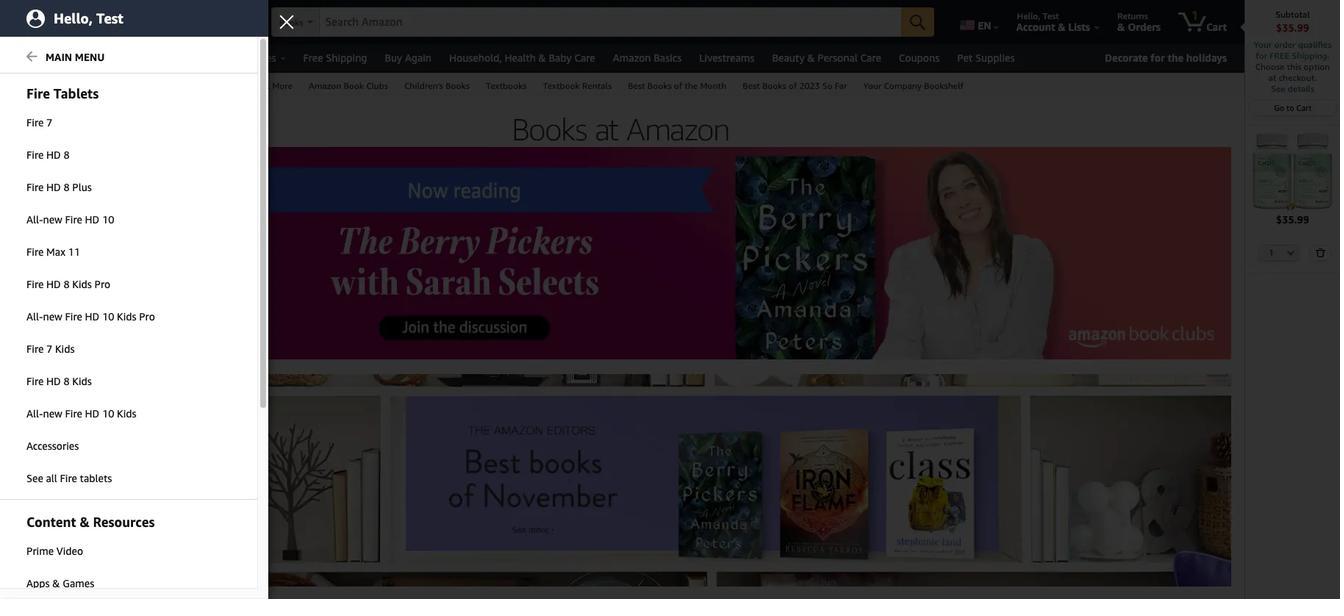 Task type: locate. For each thing, give the bounding box(es) containing it.
0 horizontal spatial so
[[100, 259, 110, 269]]

choose
[[1256, 61, 1285, 72]]

deals for kindle ebooks kindle deals
[[48, 585, 70, 596]]

1 vertical spatial best books of 2023 so far link
[[21, 259, 126, 269]]

1 7 from the top
[[46, 116, 52, 129]]

7
[[46, 116, 52, 129], [46, 343, 52, 355]]

0 horizontal spatial textbook rentals link
[[21, 507, 88, 518]]

3 10 from the top
[[102, 407, 114, 420]]

livestreams link
[[691, 48, 764, 68]]

1 10 from the top
[[102, 213, 114, 226]]

0 vertical spatial rentals
[[583, 80, 612, 91]]

shipping
[[326, 51, 367, 64]]

1 vertical spatial so
[[100, 259, 110, 269]]

of
[[674, 80, 683, 91], [789, 80, 797, 91], [68, 246, 75, 256], [68, 259, 75, 269]]

1 vertical spatial textbooks
[[13, 478, 60, 489]]

8 right the by
[[64, 278, 70, 291]]

children's books link down again
[[396, 74, 478, 96]]

10 down stories at top
[[102, 213, 114, 226]]

now reading. bright young women with sarah selects. join the discussion. image
[[169, 147, 1232, 360]]

1 vertical spatial all-
[[26, 310, 43, 323]]

books up hispanic and latino stories link
[[63, 150, 92, 161]]

kindle & audible
[[13, 543, 89, 554]]

best left the 'max'
[[21, 246, 38, 256]]

1 vertical spatial 1
[[1270, 248, 1274, 257]]

main
[[46, 51, 72, 63]]

see inside your order qualifies for free shipping. choose this option at checkout. see details
[[1272, 83, 1286, 94]]

& for kindle & audible
[[45, 543, 52, 554]]

main menu
[[46, 51, 105, 63]]

book for clubs
[[344, 80, 364, 91]]

Search Amazon text field
[[320, 8, 902, 36]]

None submit
[[902, 7, 935, 37]]

fire hd 8 kids pro link
[[0, 269, 257, 300]]

blog
[[109, 377, 127, 387]]

beauty & personal care link
[[764, 48, 891, 68]]

0 horizontal spatial month
[[92, 246, 117, 256]]

1 vertical spatial more
[[13, 347, 36, 358]]

2 vertical spatial the
[[77, 246, 90, 256]]

0 horizontal spatial textbook
[[21, 507, 56, 518]]

all- for all-new fire hd 10 kids
[[26, 407, 43, 420]]

1 horizontal spatial to
[[161, 10, 170, 21]]

8 up and
[[64, 149, 70, 161]]

school
[[52, 206, 79, 216]]

book
[[344, 80, 364, 91], [55, 377, 76, 387], [21, 416, 41, 427]]

textbooks down all
[[21, 494, 60, 505]]

2 vertical spatial deals
[[48, 585, 70, 596]]

0 vertical spatial best books of the month link
[[620, 74, 735, 96]]

tablets up store
[[80, 472, 112, 485]]

new for all-new fire hd 10
[[43, 213, 62, 226]]

1 horizontal spatial book
[[55, 377, 76, 387]]

max
[[46, 246, 65, 258]]

3 8 from the top
[[64, 278, 70, 291]]

textbooks inside textbooks link
[[486, 80, 527, 91]]

books up free in the left of the page
[[279, 17, 303, 28]]

7 down the deals in books link
[[46, 343, 52, 355]]

free
[[303, 51, 323, 64]]

2 horizontal spatial deals
[[103, 51, 129, 64]]

hd
[[46, 149, 61, 161], [46, 181, 61, 193], [85, 213, 99, 226], [46, 278, 61, 291], [85, 310, 99, 323], [46, 375, 61, 388], [85, 407, 99, 420]]

0 horizontal spatial for
[[1151, 51, 1166, 64]]

book left clubs
[[344, 80, 364, 91]]

textbooks link
[[478, 74, 535, 96]]

0 vertical spatial pro
[[95, 278, 110, 291]]

so down beauty & personal care link
[[823, 80, 833, 91]]

1 vertical spatial children's books link
[[21, 219, 87, 229]]

all- down books in spanish link
[[26, 213, 43, 226]]

test up the holiday deals
[[96, 10, 123, 26]]

2 vertical spatial new
[[43, 407, 62, 420]]

clubs
[[366, 80, 388, 91]]

0 horizontal spatial more
[[13, 347, 36, 358]]

book left club
[[21, 416, 41, 427]]

deals for read with pride deals in books
[[21, 325, 43, 335]]

4 8 from the top
[[64, 375, 70, 388]]

7 down fire
[[46, 116, 52, 129]]

best books of the month link down the all-new fire hd 10 in the left of the page
[[21, 246, 117, 256]]

best left sellers
[[215, 80, 232, 91]]

en link
[[952, 4, 1006, 40]]

1 left dropdown icon on the right of the page
[[1270, 248, 1274, 257]]

deals up search
[[103, 51, 129, 64]]

pro right black
[[95, 278, 110, 291]]

1 horizontal spatial see
[[1272, 83, 1286, 94]]

amazon book review blog link
[[21, 377, 127, 387]]

hello, test inside navigation navigation
[[1018, 10, 1060, 21]]

kindle deals link
[[21, 585, 70, 596]]

books left 11
[[41, 246, 65, 256]]

kindle
[[21, 521, 45, 531], [13, 543, 42, 554], [21, 572, 45, 583], [21, 585, 45, 596]]

0 vertical spatial your
[[1254, 39, 1273, 50]]

buy again link
[[376, 48, 441, 68]]

2 vertical spatial book
[[21, 416, 41, 427]]

fire hd 8 plus
[[26, 181, 92, 193]]

picks down amazon books on twitter "link"
[[64, 416, 85, 427]]

0 horizontal spatial care
[[575, 51, 596, 64]]

amazon book clubs link
[[301, 74, 396, 96]]

2023 inside navigation navigation
[[800, 80, 820, 91]]

8 left review
[[64, 375, 70, 388]]

0 vertical spatial cart
[[1207, 21, 1228, 33]]

to inside delivering to los angeles 90005 update location
[[161, 10, 170, 21]]

1 up 'holidays' at the right top of page
[[1192, 8, 1199, 23]]

1 horizontal spatial so
[[823, 80, 833, 91]]

health
[[505, 51, 536, 64]]

0 vertical spatial the
[[1168, 51, 1184, 64]]

picks up black
[[58, 272, 79, 282]]

main menu link
[[0, 42, 257, 74]]

2023 down beauty & personal care link
[[800, 80, 820, 91]]

fire up back
[[26, 181, 44, 193]]

amazon book clubs
[[309, 80, 388, 91]]

0 horizontal spatial the
[[77, 246, 90, 256]]

amazon for amazon book review blog
[[21, 377, 53, 387]]

coq10 600mg softgels | high absorption coq10 ubiquinol supplement | reduced form enhanced with vitamin e &amp; omega 3 6 9 | antioxidant powerhouse good for health | 120 softgels image
[[1253, 132, 1334, 212]]

fire down the deals in books link
[[26, 343, 44, 355]]

so inside best books of the month best books of 2023 so far celebrity picks books by black writers
[[100, 259, 110, 269]]

fire hd 8
[[26, 149, 70, 161]]

textbook down baby in the top of the page
[[543, 80, 580, 91]]

more in books
[[13, 347, 79, 358]]

2 new from the top
[[43, 310, 62, 323]]

amazon books on twitter book club picks
[[21, 403, 121, 427]]

deals inside kindle ebooks kindle deals
[[48, 585, 70, 596]]

0 vertical spatial best books of 2023 so far link
[[735, 74, 856, 96]]

amazon inside "amazon books on twitter book club picks"
[[21, 403, 53, 413]]

back to school books link
[[21, 206, 106, 216]]

1 8 from the top
[[64, 149, 70, 161]]

hello, test left 'lists'
[[1018, 10, 1060, 21]]

1 horizontal spatial your
[[1254, 39, 1273, 50]]

0 vertical spatial to
[[161, 10, 170, 21]]

accessories link
[[0, 431, 257, 462]]

10 for all-new fire hd 10
[[102, 213, 114, 226]]

1 horizontal spatial more
[[272, 80, 293, 91]]

start
[[21, 443, 39, 453]]

best books of 2023 so far link down 11
[[21, 259, 126, 269]]

all
[[46, 472, 57, 485]]

of for best books of the month best books of 2023 so far celebrity picks books by black writers
[[68, 246, 75, 256]]

0 vertical spatial 7
[[46, 116, 52, 129]]

amazon for amazon book clubs
[[309, 80, 341, 91]]

& inside returns & orders
[[1118, 21, 1126, 33]]

Books search field
[[271, 7, 935, 38]]

2 vertical spatial to
[[43, 206, 50, 216]]

in up back to school books link on the top of the page
[[48, 193, 54, 203]]

more inside best sellers & more link
[[272, 80, 293, 91]]

children's
[[405, 80, 444, 91], [21, 219, 60, 229]]

books by black writers link
[[21, 285, 111, 296]]

1 all- from the top
[[26, 213, 43, 226]]

deals down ebooks
[[48, 585, 70, 596]]

textbook rentals link up kindle etextbooks link
[[21, 507, 88, 518]]

children's inside hispanic and latino stories books in spanish back to school books children's books
[[21, 219, 60, 229]]

month right 11
[[92, 246, 117, 256]]

month inside best books of the month best books of 2023 so far celebrity picks books by black writers
[[92, 246, 117, 256]]

latino
[[74, 179, 98, 190]]

apps
[[26, 577, 50, 590]]

month for best books of the month
[[701, 80, 727, 91]]

1 horizontal spatial 2023
[[800, 80, 820, 91]]

amazon image
[[16, 13, 88, 35]]

0 horizontal spatial pro
[[95, 278, 110, 291]]

0 horizontal spatial book
[[21, 416, 41, 427]]

0 vertical spatial picks
[[58, 272, 79, 282]]

1 horizontal spatial pro
[[139, 310, 155, 323]]

& for beauty & personal care
[[808, 51, 815, 64]]

best down 'amazon basics' link
[[628, 80, 646, 91]]

0 vertical spatial 2023
[[800, 80, 820, 91]]

of for best books of the month
[[674, 80, 683, 91]]

delete image
[[1316, 248, 1326, 257]]

0 vertical spatial children's
[[405, 80, 444, 91]]

deals down read
[[21, 325, 43, 335]]

2 vertical spatial all-
[[26, 407, 43, 420]]

of down 11
[[68, 259, 75, 269]]

hello, test up menu
[[54, 10, 123, 26]]

$35.99 up dropdown icon on the right of the page
[[1277, 213, 1310, 226]]

1 vertical spatial children's
[[21, 219, 60, 229]]

2023 down 11
[[77, 259, 97, 269]]

test inside navigation navigation
[[1043, 10, 1060, 21]]

best down 'livestreams' link
[[743, 80, 760, 91]]

1 horizontal spatial rentals
[[583, 80, 612, 91]]

back
[[21, 206, 40, 216]]

0 vertical spatial 1
[[1192, 8, 1199, 23]]

1 vertical spatial month
[[92, 246, 117, 256]]

2 7 from the top
[[46, 343, 52, 355]]

books down celebrity
[[21, 285, 45, 296]]

& for content & resources
[[80, 514, 90, 530]]

1 vertical spatial 7
[[46, 343, 52, 355]]

go
[[1275, 103, 1285, 113]]

0 vertical spatial book
[[344, 80, 364, 91]]

1 horizontal spatial textbook
[[543, 80, 580, 91]]

children's down back
[[21, 219, 60, 229]]

2023
[[800, 80, 820, 91], [77, 259, 97, 269]]

series
[[69, 443, 94, 453]]

in inside read with pride deals in books
[[46, 325, 52, 335]]

1 vertical spatial see
[[26, 472, 43, 485]]

of right the 'max'
[[68, 246, 75, 256]]

rentals inside navigation navigation
[[583, 80, 612, 91]]

0 vertical spatial see
[[1272, 83, 1286, 94]]

menu
[[75, 51, 105, 63]]

fire 7
[[26, 116, 52, 129]]

2 horizontal spatial to
[[1287, 103, 1295, 113]]

navigation navigation
[[0, 0, 1341, 599]]

textbook down the "textbooks store" link
[[21, 507, 56, 518]]

review
[[78, 377, 107, 387]]

books left on
[[55, 403, 80, 413]]

fire left on
[[65, 407, 82, 420]]

cart
[[1207, 21, 1228, 33], [1297, 103, 1313, 113]]

3 all- from the top
[[26, 407, 43, 420]]

1 vertical spatial textbook
[[21, 507, 56, 518]]

deals inside holiday deals link
[[103, 51, 129, 64]]

best books of 2023 so far link down beauty
[[735, 74, 856, 96]]

0 vertical spatial new
[[43, 213, 62, 226]]

1 horizontal spatial best books of 2023 so far link
[[735, 74, 856, 96]]

1 horizontal spatial deals
[[48, 585, 70, 596]]

so up writers
[[100, 259, 110, 269]]

your
[[1254, 39, 1273, 50], [864, 80, 882, 91]]

2 vertical spatial 10
[[102, 407, 114, 420]]

popular
[[13, 150, 49, 161]]

in right the popular
[[51, 150, 60, 161]]

far down personal
[[835, 80, 848, 91]]

books down all button
[[19, 80, 44, 91]]

etextbooks
[[48, 521, 92, 531]]

to for go to cart
[[1287, 103, 1295, 113]]

to inside go to cart link
[[1287, 103, 1295, 113]]

book for review
[[55, 377, 76, 387]]

amazon down more in books
[[21, 377, 53, 387]]

care right personal
[[861, 51, 882, 64]]

lists
[[1069, 21, 1091, 33]]

dropdown image
[[1288, 250, 1295, 256]]

textbook inside navigation navigation
[[543, 80, 580, 91]]

books down the deals in books link
[[50, 347, 79, 358]]

rentals
[[583, 80, 612, 91], [58, 507, 88, 518]]

hello,
[[54, 10, 93, 26], [1018, 10, 1041, 21]]

option
[[1304, 61, 1331, 72]]

0 vertical spatial textbook
[[543, 80, 580, 91]]

2 care from the left
[[861, 51, 882, 64]]

fire up hispanic
[[26, 149, 44, 161]]

0 vertical spatial deals
[[103, 51, 129, 64]]

amazon down free shipping link on the top
[[309, 80, 341, 91]]

to down books in spanish link
[[43, 206, 50, 216]]

2 all- from the top
[[26, 310, 43, 323]]

orders
[[1128, 21, 1161, 33]]

children's inside navigation navigation
[[405, 80, 444, 91]]

far
[[835, 80, 848, 91], [113, 259, 126, 269]]

household, health & baby care link
[[441, 48, 604, 68]]

rentals down store
[[58, 507, 88, 518]]

2 8 from the top
[[64, 181, 70, 193]]

0 horizontal spatial deals
[[21, 325, 43, 335]]

books down spanish at the left of the page
[[82, 206, 106, 216]]

0 vertical spatial more
[[272, 80, 293, 91]]

your for your company bookshelf
[[864, 80, 882, 91]]

1 horizontal spatial children's books link
[[396, 74, 478, 96]]

10 down writers
[[102, 310, 114, 323]]

games
[[63, 577, 94, 590]]

1 care from the left
[[575, 51, 596, 64]]

again
[[405, 51, 432, 64]]

coupons link
[[891, 48, 949, 68]]

10 right on
[[102, 407, 114, 420]]

all- left club
[[26, 407, 43, 420]]

go to cart link
[[1250, 101, 1336, 115]]

0 horizontal spatial to
[[43, 206, 50, 216]]

to left los
[[161, 10, 170, 21]]

all- for all-new fire hd 10
[[26, 213, 43, 226]]

the for best books of the month
[[685, 80, 698, 91]]

your left order on the top of the page
[[1254, 39, 1273, 50]]

livestreams
[[700, 51, 755, 64]]

amazon for amazon basics
[[613, 51, 651, 64]]

1 vertical spatial 10
[[102, 310, 114, 323]]

your left company
[[864, 80, 882, 91]]

hello, right en
[[1018, 10, 1041, 21]]

best books of the month link down basics
[[620, 74, 735, 96]]

sellers
[[235, 80, 261, 91]]

book inside 'link'
[[344, 80, 364, 91]]

1 new from the top
[[43, 213, 62, 226]]

0 vertical spatial $35.99
[[1277, 21, 1310, 34]]

to for delivering to los angeles 90005 update location
[[161, 10, 170, 21]]

the inside best books of the month best books of 2023 so far celebrity picks books by black writers
[[77, 246, 90, 256]]

see all fire tablets
[[26, 472, 112, 485]]

month
[[701, 80, 727, 91], [92, 246, 117, 256]]

go to cart
[[1275, 103, 1313, 113]]

a
[[42, 443, 47, 453]]

1 vertical spatial deals
[[21, 325, 43, 335]]

3 new from the top
[[43, 407, 62, 420]]

apps & games link
[[0, 569, 257, 599]]

0 horizontal spatial test
[[96, 10, 123, 26]]

free
[[1270, 50, 1290, 61]]

1 vertical spatial picks
[[64, 416, 85, 427]]

best for best books of the month
[[628, 80, 646, 91]]

far down all-new fire hd 10 link
[[113, 259, 126, 269]]

1 horizontal spatial for
[[1256, 50, 1268, 61]]

amazon inside 'link'
[[309, 80, 341, 91]]

subtotal $35.99
[[1276, 9, 1311, 34]]

8 left plus
[[64, 181, 70, 193]]

1 horizontal spatial textbook rentals link
[[535, 74, 620, 96]]

0 vertical spatial textbook rentals link
[[535, 74, 620, 96]]

1 vertical spatial best books of the month link
[[21, 246, 117, 256]]

fire down spanish at the left of the page
[[65, 213, 82, 226]]

audible
[[54, 543, 89, 554]]

0 vertical spatial textbooks
[[486, 80, 527, 91]]

1 horizontal spatial children's
[[405, 80, 444, 91]]

1 vertical spatial the
[[685, 80, 698, 91]]

of down basics
[[674, 80, 683, 91]]

0 vertical spatial far
[[835, 80, 848, 91]]

kindle etextbooks link
[[21, 521, 92, 531]]

textbooks up the "textbooks store" link
[[13, 478, 60, 489]]

8
[[64, 149, 70, 161], [64, 181, 70, 193], [64, 278, 70, 291], [64, 375, 70, 388]]

1 horizontal spatial the
[[685, 80, 698, 91]]

kindle up prime
[[21, 521, 45, 531]]

1 vertical spatial cart
[[1297, 103, 1313, 113]]

0 vertical spatial month
[[701, 80, 727, 91]]

0 vertical spatial 10
[[102, 213, 114, 226]]

1 vertical spatial your
[[864, 80, 882, 91]]

2 10 from the top
[[102, 310, 114, 323]]

0 horizontal spatial cart
[[1207, 21, 1228, 33]]

1 vertical spatial textbook rentals link
[[21, 507, 88, 518]]

1 vertical spatial 2023
[[77, 259, 97, 269]]

see left all
[[26, 472, 43, 485]]

your inside your order qualifies for free shipping. choose this option at checkout. see details
[[1254, 39, 1273, 50]]

cart down details
[[1297, 103, 1313, 113]]

deals inside read with pride deals in books
[[21, 325, 43, 335]]

all- left with
[[26, 310, 43, 323]]

books down beauty
[[763, 80, 787, 91]]

1 horizontal spatial care
[[861, 51, 882, 64]]

books down pride
[[55, 325, 79, 335]]

0 horizontal spatial rentals
[[58, 507, 88, 518]]

1 horizontal spatial test
[[1043, 10, 1060, 21]]

hispanic
[[21, 179, 54, 190]]

amazon up club
[[21, 403, 53, 413]]

books%20at%20amazon image
[[314, 107, 932, 147]]

best books of 2023 so far link
[[735, 74, 856, 96], [21, 259, 126, 269]]

0 vertical spatial all-
[[26, 213, 43, 226]]

$35.99 down subtotal
[[1277, 21, 1310, 34]]

books
[[279, 17, 303, 28], [19, 80, 44, 91], [446, 80, 470, 91], [648, 80, 672, 91], [763, 80, 787, 91], [63, 150, 92, 161], [21, 193, 45, 203], [82, 206, 106, 216], [62, 219, 87, 229], [41, 246, 65, 256], [41, 259, 65, 269], [21, 285, 45, 296], [55, 325, 79, 335], [50, 347, 79, 358], [55, 403, 80, 413]]

location
[[156, 21, 196, 33]]

read with pride deals in books
[[21, 312, 83, 335]]

month inside navigation navigation
[[701, 80, 727, 91]]

to right go
[[1287, 103, 1295, 113]]

0 horizontal spatial 1
[[1192, 8, 1199, 23]]

in down read with pride link
[[46, 325, 52, 335]]

of down beauty
[[789, 80, 797, 91]]

new for all-new fire hd 10 kids
[[43, 407, 62, 420]]

more down the deals in books link
[[13, 347, 36, 358]]

textbooks down the health
[[486, 80, 527, 91]]

amazon
[[613, 51, 651, 64], [309, 80, 341, 91], [21, 377, 53, 387], [21, 403, 53, 413]]

all-new fire hd 10 kids link
[[0, 399, 257, 430]]



Task type: describe. For each thing, give the bounding box(es) containing it.
all-new fire hd 10 kids
[[26, 407, 136, 420]]

qualifies
[[1299, 39, 1332, 50]]

best books of 2023 so far link inside navigation navigation
[[735, 74, 856, 96]]

1 vertical spatial tablets
[[80, 472, 112, 485]]

buy
[[385, 51, 403, 64]]

the for best books of the month best books of 2023 so far celebrity picks books by black writers
[[77, 246, 90, 256]]

all-new fire hd 10 link
[[0, 204, 257, 235]]

fire right all
[[60, 472, 77, 485]]

so inside navigation navigation
[[823, 80, 833, 91]]

new for all-new fire hd 10 kids pro
[[43, 310, 62, 323]]

kindle down "kindle ebooks" 'link' on the bottom of page
[[21, 585, 45, 596]]

free shipping
[[303, 51, 367, 64]]

hello, test link
[[0, 0, 268, 37]]

black
[[59, 285, 81, 296]]

spanish
[[57, 193, 89, 203]]

best books of the month
[[628, 80, 727, 91]]

1 horizontal spatial 1
[[1270, 248, 1274, 257]]

bookshelf
[[925, 80, 964, 91]]

textbooks for textbooks
[[486, 80, 527, 91]]

0 horizontal spatial hello,
[[54, 10, 93, 26]]

pride
[[62, 312, 83, 322]]

pet supplies
[[958, 51, 1015, 64]]

month for best books of the month best books of 2023 so far celebrity picks books by black writers
[[92, 246, 117, 256]]

twitter
[[95, 403, 121, 413]]

fire hd 8 link
[[0, 140, 257, 171]]

start a new series
[[21, 443, 94, 453]]

0 horizontal spatial best books of 2023 so far link
[[21, 259, 126, 269]]

& for returns & orders
[[1118, 21, 1126, 33]]

kindle inside "textbooks textbooks store textbook rentals kindle etextbooks"
[[21, 521, 45, 531]]

$35.99 inside the subtotal $35.99
[[1277, 21, 1310, 34]]

10 for all-new fire hd 10 kids pro
[[102, 310, 114, 323]]

free shipping link
[[295, 48, 376, 68]]

of for best books of 2023 so far
[[789, 80, 797, 91]]

best for best books of 2023 so far
[[743, 80, 760, 91]]

fire hd 8 kids
[[26, 375, 92, 388]]

kindle up kindle deals link
[[21, 572, 45, 583]]

7 for fire 7 kids
[[46, 343, 52, 355]]

best up celebrity
[[21, 259, 38, 269]]

10 for all-new fire hd 10 kids
[[102, 407, 114, 420]]

returns & orders
[[1118, 10, 1161, 33]]

best sellers & more
[[215, 80, 293, 91]]

fire hd 8 kids pro
[[26, 278, 110, 291]]

new
[[49, 443, 67, 453]]

hispanic and latino stories link
[[21, 179, 128, 190]]

8 for fire hd 8 plus
[[64, 181, 70, 193]]

checkout.
[[1279, 72, 1318, 83]]

2 vertical spatial textbooks
[[21, 494, 60, 505]]

1 vertical spatial $35.99
[[1277, 213, 1310, 226]]

by
[[48, 285, 57, 296]]

11
[[68, 246, 80, 258]]

fire right with
[[65, 310, 82, 323]]

all button
[[11, 44, 54, 73]]

your company bookshelf link
[[856, 74, 972, 96]]

0 horizontal spatial hello, test
[[54, 10, 123, 26]]

1 vertical spatial pro
[[139, 310, 155, 323]]

pet supplies link
[[949, 48, 1024, 68]]

content & resources
[[26, 514, 155, 530]]

books down basics
[[648, 80, 672, 91]]

resources
[[93, 514, 155, 530]]

rentals inside "textbooks textbooks store textbook rentals kindle etextbooks"
[[58, 507, 88, 518]]

celebrity
[[21, 272, 55, 282]]

read with pride link
[[21, 312, 83, 322]]

best books of november image
[[169, 374, 1232, 587]]

personal
[[818, 51, 858, 64]]

subtotal
[[1276, 9, 1311, 20]]

store
[[63, 494, 84, 505]]

books in spanish link
[[21, 193, 89, 203]]

and
[[57, 179, 72, 190]]

advanced search
[[60, 80, 129, 91]]

books down fire max 11
[[41, 259, 65, 269]]

book inside "amazon books on twitter book club picks"
[[21, 416, 41, 427]]

your for your order qualifies for free shipping. choose this option at checkout. see details
[[1254, 39, 1273, 50]]

kindle down content
[[13, 543, 42, 554]]

holidays
[[1187, 51, 1228, 64]]

for inside your order qualifies for free shipping. choose this option at checkout. see details
[[1256, 50, 1268, 61]]

2 horizontal spatial the
[[1168, 51, 1184, 64]]

books inside read with pride deals in books
[[55, 325, 79, 335]]

ebooks
[[48, 572, 77, 583]]

books inside search field
[[279, 17, 303, 28]]

amazon basics
[[613, 51, 682, 64]]

groceries
[[233, 51, 276, 64]]

accessories
[[26, 440, 79, 452]]

returns
[[1118, 10, 1149, 21]]

best for best sellers & more
[[215, 80, 232, 91]]

decorate for the holidays link
[[1100, 49, 1233, 68]]

picks inside best books of the month best books of 2023 so far celebrity picks books by black writers
[[58, 272, 79, 282]]

in inside hispanic and latino stories books in spanish back to school books children's books
[[48, 193, 54, 203]]

0 horizontal spatial best books of the month link
[[21, 246, 117, 256]]

account
[[1017, 21, 1056, 33]]

hello, inside navigation navigation
[[1018, 10, 1041, 21]]

holiday
[[65, 51, 101, 64]]

fire left the 'max'
[[26, 246, 44, 258]]

8 for fire hd 8
[[64, 149, 70, 161]]

coupons
[[899, 51, 940, 64]]

all- for all-new fire hd 10 kids pro
[[26, 310, 43, 323]]

start a new series link
[[21, 443, 94, 453]]

textbooks for textbooks textbooks store textbook rentals kindle etextbooks
[[13, 478, 60, 489]]

household,
[[449, 51, 502, 64]]

apps & games
[[26, 577, 94, 590]]

plus
[[72, 181, 92, 193]]

en
[[978, 19, 992, 32]]

& for account & lists
[[1059, 21, 1066, 33]]

in down the deals in books link
[[39, 347, 47, 358]]

baby
[[549, 51, 572, 64]]

all
[[34, 52, 47, 64]]

on
[[82, 403, 92, 413]]

decorate for the holidays
[[1105, 51, 1228, 64]]

hispanic and latino stories books in spanish back to school books children's books
[[21, 179, 128, 229]]

books down the school on the left top of the page
[[62, 219, 87, 229]]

picks inside "amazon books on twitter book club picks"
[[64, 416, 85, 427]]

delivering
[[118, 10, 159, 21]]

0 vertical spatial tablets
[[54, 85, 99, 101]]

& for apps & games
[[52, 577, 60, 590]]

books down household,
[[446, 80, 470, 91]]

7 for fire 7
[[46, 116, 52, 129]]

amazon book review blog
[[21, 377, 127, 387]]

textbooks textbooks store textbook rentals kindle etextbooks
[[13, 478, 92, 531]]

angeles
[[188, 10, 220, 21]]

household, health & baby care
[[449, 51, 596, 64]]

fire
[[26, 85, 50, 101]]

writers
[[83, 285, 111, 296]]

textbook inside "textbooks textbooks store textbook rentals kindle etextbooks"
[[21, 507, 56, 518]]

kindle ebooks link
[[21, 572, 77, 583]]

fire left the by
[[26, 278, 44, 291]]

8 for fire hd 8 kids
[[64, 375, 70, 388]]

see details link
[[1253, 83, 1333, 94]]

90005
[[222, 10, 248, 21]]

to inside hispanic and latino stories books in spanish back to school books children's books
[[43, 206, 50, 216]]

video
[[56, 545, 83, 558]]

supplies
[[976, 51, 1015, 64]]

books inside "amazon books on twitter book club picks"
[[55, 403, 80, 413]]

with
[[44, 312, 60, 322]]

0 horizontal spatial children's books link
[[21, 219, 87, 229]]

1 horizontal spatial best books of the month link
[[620, 74, 735, 96]]

books up back
[[21, 193, 45, 203]]

none submit inside books search field
[[902, 7, 935, 37]]

decorate
[[1105, 51, 1149, 64]]

2023 inside best books of the month best books of 2023 so far celebrity picks books by black writers
[[77, 259, 97, 269]]

account & lists
[[1017, 21, 1091, 33]]

far inside best books of the month best books of 2023 so far celebrity picks books by black writers
[[113, 259, 126, 269]]

deals in books link
[[21, 325, 79, 335]]

advanced
[[60, 80, 99, 91]]

far inside navigation navigation
[[835, 80, 848, 91]]

8 for fire hd 8 kids pro
[[64, 278, 70, 291]]

fire down fire
[[26, 116, 44, 129]]

fire down more in books
[[26, 375, 44, 388]]

see all fire tablets link
[[0, 463, 257, 494]]



Task type: vqa. For each thing, say whether or not it's contained in the screenshot.
left '&'
no



